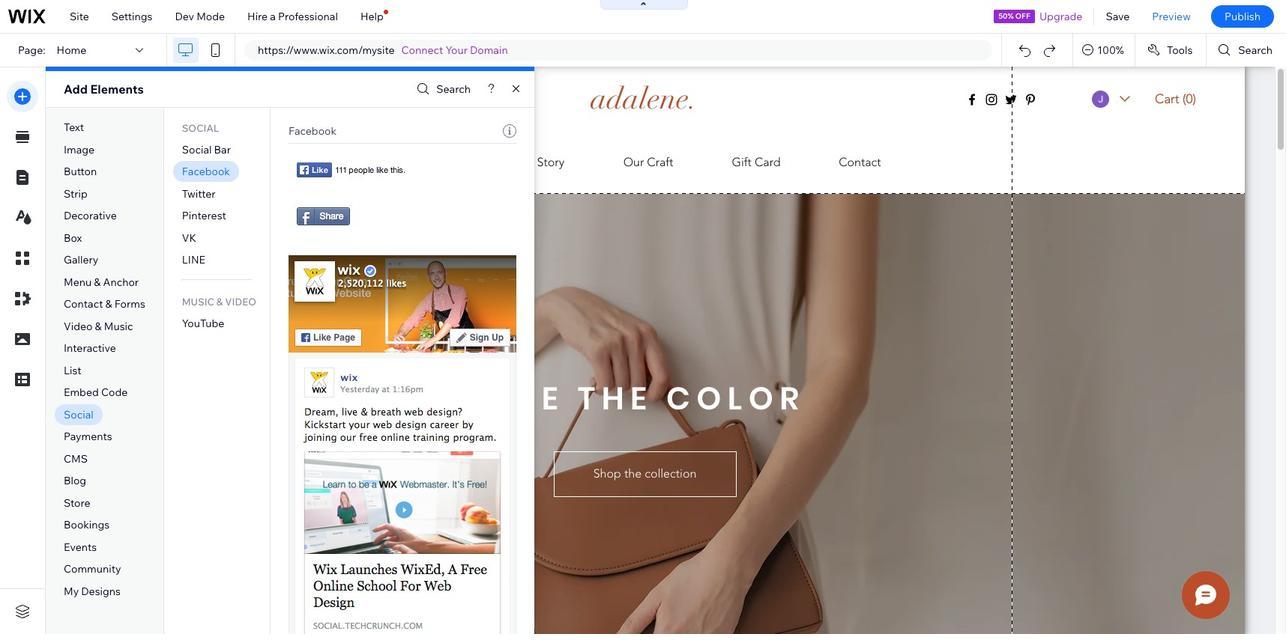 Task type: locate. For each thing, give the bounding box(es) containing it.
& left "forms"
[[105, 298, 112, 311]]

hire a professional
[[247, 10, 338, 23]]

1 horizontal spatial search button
[[1207, 34, 1286, 67]]

50% off
[[999, 11, 1030, 21]]

connect
[[401, 43, 443, 57]]

preview
[[1152, 10, 1191, 23]]

vk
[[182, 231, 196, 245]]

1 horizontal spatial search
[[1239, 43, 1273, 57]]

youtube
[[182, 317, 224, 331]]

& down contact & forms
[[95, 320, 102, 333]]

music up youtube
[[182, 296, 214, 308]]

1 vertical spatial facebook
[[182, 165, 230, 179]]

menu
[[64, 276, 92, 289]]

community
[[64, 563, 121, 577]]

search button down publish
[[1207, 34, 1286, 67]]

1 vertical spatial search
[[436, 82, 471, 96]]

& for menu
[[94, 276, 101, 289]]

1 vertical spatial social
[[182, 143, 212, 156]]

social up social bar
[[182, 122, 219, 134]]

https://www.wix.com/mysite connect your domain
[[258, 43, 508, 57]]

off
[[1016, 11, 1030, 21]]

search button
[[1207, 34, 1286, 67], [413, 78, 471, 100]]

video
[[225, 296, 256, 308], [64, 320, 93, 333]]

0 vertical spatial music
[[182, 296, 214, 308]]

social down embed
[[64, 408, 93, 422]]

0 horizontal spatial music
[[104, 320, 133, 333]]

0 horizontal spatial video
[[64, 320, 93, 333]]

facebook
[[289, 124, 337, 138], [182, 165, 230, 179]]

mode
[[196, 10, 225, 23]]

0 vertical spatial video
[[225, 296, 256, 308]]

music down "forms"
[[104, 320, 133, 333]]

preview button
[[1141, 0, 1202, 33]]

music
[[182, 296, 214, 308], [104, 320, 133, 333]]

my designs
[[64, 585, 121, 599]]

search down your at the top
[[436, 82, 471, 96]]

social
[[182, 122, 219, 134], [182, 143, 212, 156], [64, 408, 93, 422]]

1 vertical spatial search button
[[413, 78, 471, 100]]

blog
[[64, 475, 86, 488]]

video & music
[[64, 320, 133, 333]]

1 vertical spatial video
[[64, 320, 93, 333]]

my
[[64, 585, 79, 599]]

list
[[64, 364, 81, 378]]

0 vertical spatial facebook
[[289, 124, 337, 138]]

0 horizontal spatial facebook
[[182, 165, 230, 179]]

elements
[[90, 82, 144, 97]]

& for video
[[95, 320, 102, 333]]

search down publish button
[[1239, 43, 1273, 57]]

0 horizontal spatial search button
[[413, 78, 471, 100]]

upgrade
[[1040, 10, 1083, 23]]

help
[[360, 10, 384, 23]]

1 horizontal spatial music
[[182, 296, 214, 308]]

0 horizontal spatial search
[[436, 82, 471, 96]]

button
[[64, 165, 97, 179]]

search
[[1239, 43, 1273, 57], [436, 82, 471, 96]]

& up youtube
[[217, 296, 223, 308]]

dev
[[175, 10, 194, 23]]

1 horizontal spatial facebook
[[289, 124, 337, 138]]

designs
[[81, 585, 121, 599]]

twitter
[[182, 187, 216, 201]]

0 vertical spatial search button
[[1207, 34, 1286, 67]]

interactive
[[64, 342, 116, 356]]

& right menu
[[94, 276, 101, 289]]

image
[[64, 143, 95, 156]]

social left the bar
[[182, 143, 212, 156]]

embed code
[[64, 386, 128, 400]]

bookings
[[64, 519, 110, 533]]

code
[[101, 386, 128, 400]]

search button down your at the top
[[413, 78, 471, 100]]

& for music
[[217, 296, 223, 308]]

save button
[[1095, 0, 1141, 33]]

&
[[94, 276, 101, 289], [217, 296, 223, 308], [105, 298, 112, 311], [95, 320, 102, 333]]

box
[[64, 231, 82, 245]]



Task type: vqa. For each thing, say whether or not it's contained in the screenshot.
Store
yes



Task type: describe. For each thing, give the bounding box(es) containing it.
decorative
[[64, 209, 117, 223]]

contact & forms
[[64, 298, 145, 311]]

100% button
[[1074, 34, 1135, 67]]

music & video
[[182, 296, 256, 308]]

menu & anchor
[[64, 276, 139, 289]]

2 vertical spatial social
[[64, 408, 93, 422]]

store
[[64, 497, 90, 510]]

site
[[70, 10, 89, 23]]

bar
[[214, 143, 231, 156]]

social bar
[[182, 143, 231, 156]]

embed
[[64, 386, 99, 400]]

settings
[[112, 10, 152, 23]]

gallery
[[64, 254, 98, 267]]

home
[[57, 43, 86, 57]]

publish
[[1225, 10, 1261, 23]]

save
[[1106, 10, 1130, 23]]

50%
[[999, 11, 1014, 21]]

tools button
[[1135, 34, 1206, 67]]

1 horizontal spatial video
[[225, 296, 256, 308]]

1 vertical spatial music
[[104, 320, 133, 333]]

payments
[[64, 431, 112, 444]]

anchor
[[103, 276, 139, 289]]

strip
[[64, 187, 88, 201]]

100%
[[1097, 43, 1124, 57]]

contact
[[64, 298, 103, 311]]

professional
[[278, 10, 338, 23]]

pinterest
[[182, 209, 226, 223]]

hire
[[247, 10, 268, 23]]

tools
[[1167, 43, 1193, 57]]

a
[[270, 10, 276, 23]]

forms
[[115, 298, 145, 311]]

add elements
[[64, 82, 144, 97]]

add
[[64, 82, 88, 97]]

text
[[64, 121, 84, 134]]

0 vertical spatial search
[[1239, 43, 1273, 57]]

0 vertical spatial social
[[182, 122, 219, 134]]

& for contact
[[105, 298, 112, 311]]

cms
[[64, 453, 88, 466]]

your
[[446, 43, 468, 57]]

domain
[[470, 43, 508, 57]]

dev mode
[[175, 10, 225, 23]]

https://www.wix.com/mysite
[[258, 43, 395, 57]]

events
[[64, 541, 97, 555]]

publish button
[[1211, 5, 1274, 28]]

line
[[182, 254, 205, 267]]



